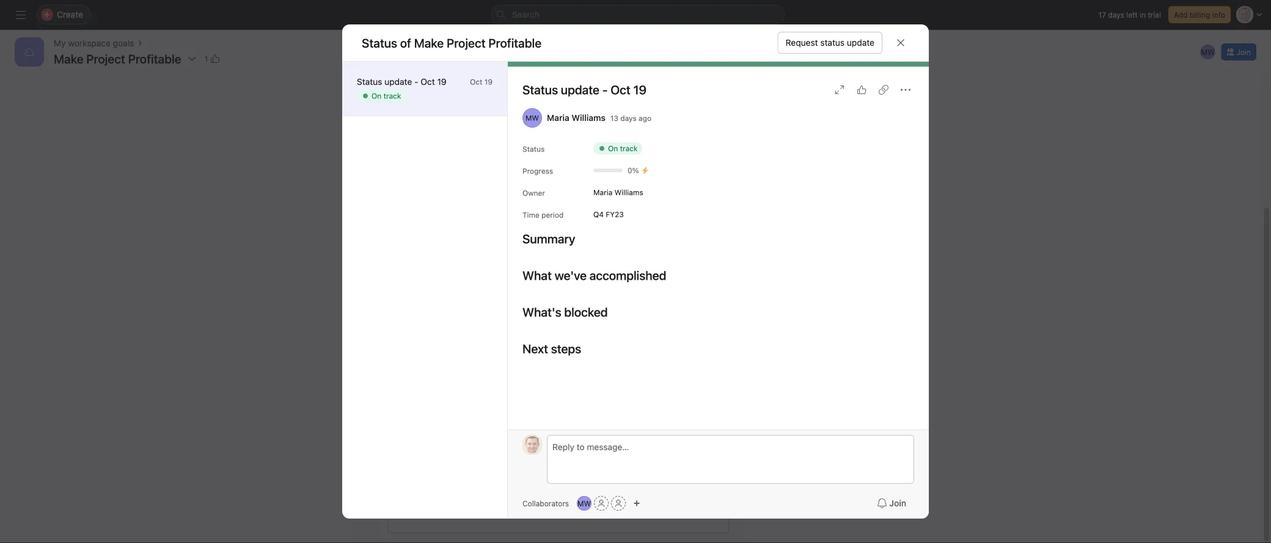 Task type: describe. For each thing, give the bounding box(es) containing it.
2 horizontal spatial 19
[[633, 83, 647, 97]]

time
[[523, 211, 539, 219]]

0 horizontal spatial oct
[[421, 77, 435, 87]]

what's blocked
[[523, 305, 608, 319]]

0 horizontal spatial on
[[372, 92, 382, 100]]

no sub-goals connected
[[422, 226, 507, 234]]

what
[[523, 268, 552, 283]]

search
[[512, 9, 540, 20]]

0%
[[628, 166, 639, 175]]

tt button
[[523, 435, 542, 455]]

oct 19
[[470, 78, 493, 86]]

my workspace goals
[[54, 38, 134, 48]]

1 horizontal spatial status update - oct 19
[[523, 83, 647, 97]]

0 vertical spatial days
[[1108, 10, 1124, 19]]

17
[[1099, 10, 1106, 19]]

1:1
[[529, 450, 538, 458]]

/
[[503, 450, 505, 458]]

days inside "status of make project profitable" "dialog"
[[620, 114, 637, 122]]

more actions image
[[901, 85, 911, 95]]

created this goal
[[452, 393, 519, 403]]

1 horizontal spatial update
[[561, 83, 600, 97]]

tt
[[528, 441, 537, 449]]

make project profitable
[[54, 51, 181, 66]]

1 horizontal spatial 19
[[485, 78, 493, 86]]

update inside button
[[847, 38, 875, 48]]

1 horizontal spatial on track
[[608, 144, 638, 153]]

owner
[[523, 189, 545, 197]]

accountable team
[[764, 71, 836, 81]]

0 vertical spatial on track
[[372, 92, 401, 100]]

17 days left in trial
[[1099, 10, 1161, 19]]

williams inside maria williams 13 days ago
[[423, 88, 457, 98]]

we've accomplished
[[555, 268, 666, 283]]

period
[[542, 211, 564, 219]]

no
[[422, 226, 432, 234]]

0 vertical spatial maria williams 13 days ago
[[398, 88, 457, 109]]

related
[[549, 450, 575, 458]]

goals for workspace
[[113, 38, 134, 48]]

connected
[[470, 226, 507, 234]]

left
[[1126, 10, 1138, 19]]

minutes
[[606, 450, 634, 458]]

goals for sub-
[[450, 226, 468, 234]]

·
[[596, 450, 598, 458]]

work
[[577, 450, 594, 458]]

1 vertical spatial maria williams link
[[547, 113, 606, 123]]

q4
[[593, 210, 604, 219]]

maria williams 13 days ago inside "status of make project profitable" "dialog"
[[547, 113, 652, 123]]

0 horizontal spatial join button
[[869, 493, 914, 515]]

collaborators
[[523, 499, 569, 508]]

3
[[600, 450, 604, 458]]

0 vertical spatial ago
[[426, 101, 439, 109]]

add
[[1174, 10, 1188, 19]]

created
[[452, 393, 482, 403]]

fy23
[[606, 210, 624, 219]]

williams down this
[[486, 414, 515, 422]]

status of make project profitable
[[362, 35, 542, 50]]

1 horizontal spatial on
[[608, 144, 618, 153]]

0 horizontal spatial 19
[[437, 77, 447, 87]]



Task type: vqa. For each thing, say whether or not it's contained in the screenshot.
Copy link image
yes



Task type: locate. For each thing, give the bounding box(es) containing it.
2 horizontal spatial days
[[1108, 10, 1124, 19]]

mw button
[[1199, 43, 1216, 61], [577, 496, 592, 511]]

time period
[[523, 211, 564, 219]]

1 horizontal spatial goals
[[450, 226, 468, 234]]

in
[[1140, 10, 1146, 19]]

1 vertical spatial project profitable
[[86, 51, 181, 66]]

maria
[[398, 88, 421, 98], [547, 113, 569, 123], [593, 188, 613, 197], [465, 414, 484, 422], [507, 450, 527, 458]]

1 horizontal spatial maria williams
[[593, 188, 643, 197]]

0 horizontal spatial 13
[[398, 101, 406, 109]]

make down my
[[54, 51, 83, 66]]

on track
[[372, 92, 401, 100], [608, 144, 638, 153]]

request status update button
[[778, 32, 882, 54]]

1 horizontal spatial track
[[620, 144, 638, 153]]

add billing info button
[[1168, 6, 1231, 23]]

0 vertical spatial maria williams
[[593, 188, 643, 197]]

0 horizontal spatial project profitable
[[86, 51, 181, 66]]

1 vertical spatial days
[[408, 101, 424, 109]]

of
[[400, 35, 411, 50]]

maria williams 13 days ago
[[398, 88, 457, 109], [547, 113, 652, 123]]

my
[[54, 38, 66, 48]]

1
[[204, 54, 208, 63]]

on
[[372, 92, 382, 100], [608, 144, 618, 153]]

1 vertical spatial mw button
[[577, 496, 592, 511]]

0 vertical spatial on
[[372, 92, 382, 100]]

13
[[398, 101, 406, 109], [610, 114, 618, 122]]

accountable
[[764, 71, 813, 81]]

team
[[816, 71, 836, 81]]

status update - oct 19
[[357, 77, 447, 87], [523, 83, 647, 97]]

0 vertical spatial make
[[414, 35, 444, 50]]

status
[[362, 35, 397, 50], [357, 77, 382, 87], [523, 83, 558, 97], [523, 145, 545, 153]]

0 horizontal spatial maria williams 13 days ago
[[398, 88, 457, 109]]

0 horizontal spatial maria williams
[[465, 414, 515, 422]]

summary
[[523, 232, 575, 246]]

on track up 0%
[[608, 144, 638, 153]]

2 vertical spatial days
[[620, 114, 637, 122]]

search button
[[491, 5, 785, 24]]

show options image
[[187, 54, 197, 64]]

request
[[786, 38, 818, 48]]

0 vertical spatial join
[[1237, 48, 1251, 56]]

make inside "dialog"
[[414, 35, 444, 50]]

maria williams link down status update - oct 19 link in the top of the page
[[547, 113, 606, 123]]

0 vertical spatial maria williams link
[[398, 88, 457, 98]]

maria down of
[[398, 88, 421, 98]]

maria up q4
[[593, 188, 613, 197]]

project profitable
[[447, 35, 542, 50], [86, 51, 181, 66]]

mw button down the billing
[[1199, 43, 1216, 61]]

0 horizontal spatial days
[[408, 101, 424, 109]]

trial
[[1148, 10, 1161, 19]]

1 button
[[201, 50, 224, 67]]

goal
[[502, 393, 519, 403]]

0 horizontal spatial make
[[54, 51, 83, 66]]

0 horizontal spatial maria williams link
[[398, 88, 457, 98]]

williams down status update - oct 19 link in the top of the page
[[572, 113, 606, 123]]

mw button right collaborators
[[577, 496, 592, 511]]

goals up make project profitable
[[113, 38, 134, 48]]

0 likes. click to like this task image
[[857, 85, 867, 95]]

workspace
[[68, 38, 111, 48]]

-
[[414, 77, 418, 87], [602, 83, 608, 97]]

1 horizontal spatial maria williams 13 days ago
[[547, 113, 652, 123]]

info
[[1212, 10, 1225, 19]]

maria williams 13 days ago down of
[[398, 88, 457, 109]]

1 vertical spatial join
[[889, 498, 906, 508]]

1 horizontal spatial 13
[[610, 114, 618, 122]]

1 vertical spatial 13
[[610, 114, 618, 122]]

1 vertical spatial maria williams
[[465, 414, 515, 422]]

goals
[[113, 38, 134, 48], [450, 226, 468, 234]]

track
[[384, 92, 401, 100], [620, 144, 638, 153]]

days
[[1108, 10, 1124, 19], [408, 101, 424, 109], [620, 114, 637, 122]]

make
[[414, 35, 444, 50], [54, 51, 83, 66]]

my workspace goals link
[[54, 37, 134, 50]]

maria williams up fy23
[[593, 188, 643, 197]]

update
[[847, 38, 875, 48], [385, 77, 412, 87], [561, 83, 600, 97]]

oct
[[421, 77, 435, 87], [470, 78, 482, 86], [611, 83, 631, 97]]

make right of
[[414, 35, 444, 50]]

maria williams for owner
[[593, 188, 643, 197]]

0 vertical spatial track
[[384, 92, 401, 100]]

mw
[[1201, 48, 1215, 56], [377, 95, 390, 103], [526, 114, 539, 122], [578, 499, 591, 508]]

maria williams for created this goal
[[465, 414, 515, 422]]

williams
[[423, 88, 457, 98], [572, 113, 606, 123], [615, 188, 643, 197], [486, 414, 515, 422]]

1 vertical spatial make
[[54, 51, 83, 66]]

close this dialog image
[[896, 38, 906, 48]]

status
[[820, 38, 845, 48]]

0 horizontal spatial -
[[414, 77, 418, 87]]

next steps
[[523, 342, 581, 356]]

maria williams 13 days ago down status update - oct 19 link in the top of the page
[[547, 113, 652, 123]]

join button
[[1221, 43, 1257, 61], [869, 493, 914, 515]]

1 horizontal spatial make
[[414, 35, 444, 50]]

join inside "status of make project profitable" "dialog"
[[889, 498, 906, 508]]

0 horizontal spatial join
[[889, 498, 906, 508]]

williams down the status of make project profitable
[[423, 88, 457, 98]]

0 vertical spatial join button
[[1221, 43, 1257, 61]]

status update - oct 19 link
[[523, 83, 647, 97]]

join
[[1237, 48, 1251, 56], [889, 498, 906, 508]]

project profitable inside "dialog"
[[447, 35, 542, 50]]

1 horizontal spatial maria williams link
[[547, 113, 606, 123]]

0 horizontal spatial track
[[384, 92, 401, 100]]

0 horizontal spatial status update - oct 19
[[357, 77, 447, 87]]

to
[[540, 450, 547, 458]]

add billing info
[[1174, 10, 1225, 19]]

maria williams inside "status of make project profitable" "dialog"
[[593, 188, 643, 197]]

1 vertical spatial on track
[[608, 144, 638, 153]]

2 vertical spatial ago
[[636, 450, 649, 458]]

1 vertical spatial track
[[620, 144, 638, 153]]

project profitable up oct 19
[[447, 35, 542, 50]]

13 inside "status of make project profitable" "dialog"
[[610, 114, 618, 122]]

this
[[485, 393, 500, 403]]

billing
[[1190, 10, 1210, 19]]

progress
[[523, 167, 553, 175]]

maria williams link down of
[[398, 88, 457, 98]]

terryturtle85 / maria 1:1 to related work · 3 minutes ago
[[457, 450, 649, 458]]

0 vertical spatial mw button
[[1199, 43, 1216, 61]]

2 horizontal spatial update
[[847, 38, 875, 48]]

0 horizontal spatial on track
[[372, 92, 401, 100]]

19
[[437, 77, 447, 87], [485, 78, 493, 86], [633, 83, 647, 97]]

track down of
[[384, 92, 401, 100]]

1 horizontal spatial oct
[[470, 78, 482, 86]]

track up 0%
[[620, 144, 638, 153]]

1 horizontal spatial project profitable
[[447, 35, 542, 50]]

ago inside "status of make project profitable" "dialog"
[[639, 114, 652, 122]]

request status update
[[786, 38, 875, 48]]

1 horizontal spatial join
[[1237, 48, 1251, 56]]

1 horizontal spatial join button
[[1221, 43, 1257, 61]]

project profitable down the my workspace goals link
[[86, 51, 181, 66]]

1 vertical spatial join button
[[869, 493, 914, 515]]

maria down created
[[465, 414, 484, 422]]

0 horizontal spatial mw button
[[577, 496, 592, 511]]

maria williams down this
[[465, 414, 515, 422]]

0 horizontal spatial update
[[385, 77, 412, 87]]

full screen image
[[835, 85, 845, 95]]

2 horizontal spatial oct
[[611, 83, 631, 97]]

maria down status update - oct 19 link in the top of the page
[[547, 113, 569, 123]]

1 vertical spatial ago
[[639, 114, 652, 122]]

on track down of
[[372, 92, 401, 100]]

status of make project profitable dialog
[[342, 24, 929, 519]]

1 vertical spatial maria williams 13 days ago
[[547, 113, 652, 123]]

1 horizontal spatial -
[[602, 83, 608, 97]]

1 vertical spatial on
[[608, 144, 618, 153]]

maria williams link
[[398, 88, 457, 98], [547, 113, 606, 123]]

maria williams
[[593, 188, 643, 197], [465, 414, 515, 422]]

0 vertical spatial goals
[[113, 38, 134, 48]]

0 vertical spatial project profitable
[[447, 35, 542, 50]]

add or remove collaborators image
[[633, 500, 641, 507]]

maria right /
[[507, 450, 527, 458]]

0 horizontal spatial goals
[[113, 38, 134, 48]]

q4 fy23
[[593, 210, 624, 219]]

ago
[[426, 101, 439, 109], [639, 114, 652, 122], [636, 450, 649, 458]]

0 vertical spatial 13
[[398, 101, 406, 109]]

search list box
[[491, 5, 785, 24]]

1 vertical spatial goals
[[450, 226, 468, 234]]

1 horizontal spatial mw button
[[1199, 43, 1216, 61]]

goals left connected in the top of the page
[[450, 226, 468, 234]]

what we've accomplished
[[523, 268, 666, 283]]

1 horizontal spatial days
[[620, 114, 637, 122]]

terryturtle85
[[457, 450, 501, 458]]

sub-
[[434, 226, 450, 234]]

williams down 0%
[[615, 188, 643, 197]]

copy link image
[[879, 85, 889, 95]]



